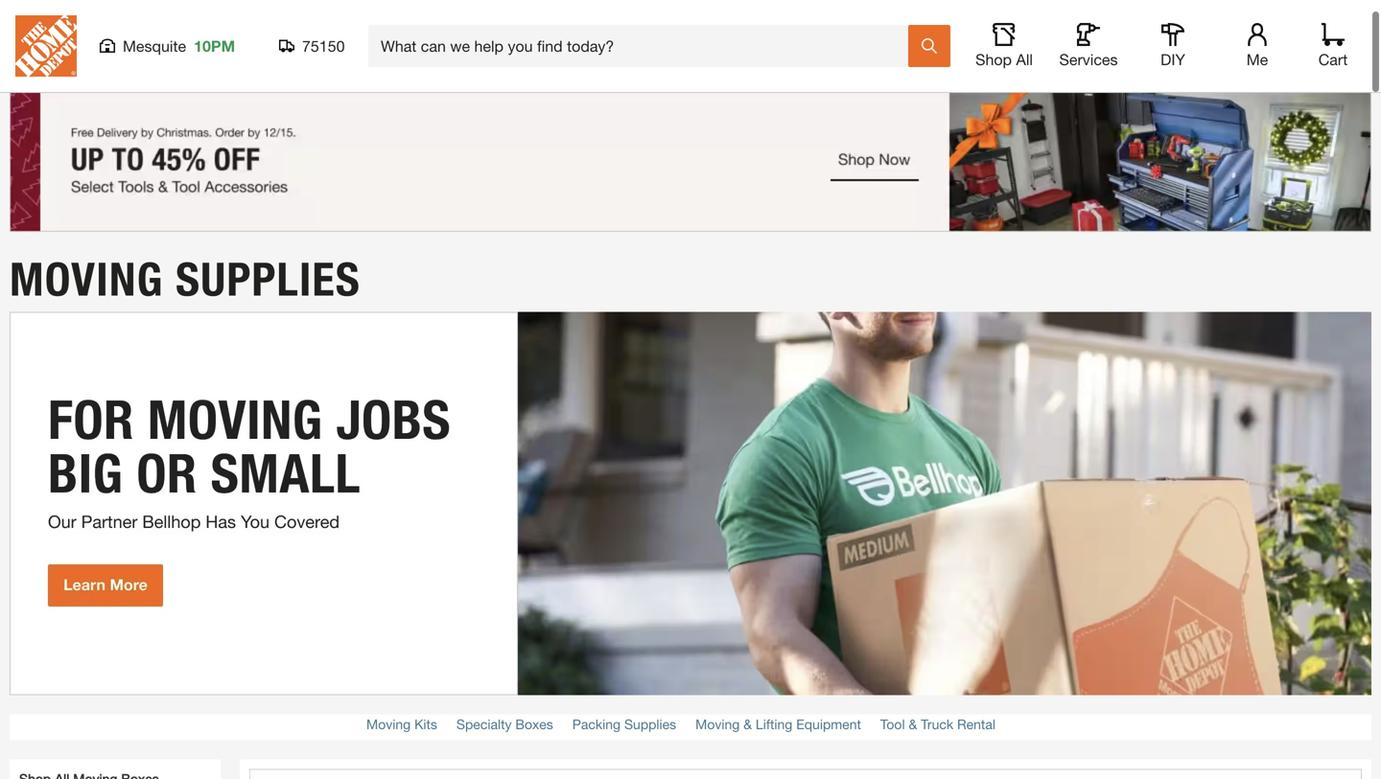 Task type: describe. For each thing, give the bounding box(es) containing it.
organization
[[143, 45, 229, 63]]

diy button
[[1142, 23, 1204, 69]]

cart link
[[1312, 23, 1354, 69]]

specialty
[[456, 717, 512, 733]]

& for tool
[[909, 717, 917, 733]]

supplies for packing supplies
[[624, 717, 676, 733]]

cart
[[1318, 50, 1348, 69]]

services button
[[1058, 23, 1119, 69]]

packing
[[572, 717, 621, 733]]

for moving jobs  big or small our partner bellhop  has you covered image
[[10, 312, 1371, 696]]

sponsored banner image
[[10, 88, 1371, 232]]

75150 button
[[279, 36, 345, 56]]

0 horizontal spatial &
[[129, 45, 139, 63]]

tool & truck rental link
[[880, 717, 995, 733]]

moving kits
[[366, 717, 437, 733]]

calculate your next move for all moving sizes image
[[249, 770, 1362, 780]]

packing supplies
[[572, 717, 676, 733]]

me button
[[1227, 23, 1288, 69]]

moving kits link
[[366, 717, 437, 733]]

What can we help you find today? search field
[[381, 26, 907, 66]]

home link
[[10, 45, 51, 63]]

moving & lifting equipment
[[695, 717, 861, 733]]

moving supplies
[[10, 252, 361, 307]]

moving & lifting equipment link
[[695, 717, 861, 733]]

me
[[1246, 50, 1268, 69]]

diy
[[1161, 50, 1185, 69]]

supplies for moving supplies
[[176, 252, 361, 307]]



Task type: vqa. For each thing, say whether or not it's contained in the screenshot.
the rightmost /
yes



Task type: locate. For each thing, give the bounding box(es) containing it.
supplies
[[304, 45, 363, 63], [176, 252, 361, 307], [624, 717, 676, 733]]

& right storage
[[129, 45, 139, 63]]

rental
[[957, 717, 995, 733]]

& right tool
[[909, 717, 917, 733]]

75150
[[302, 37, 345, 55]]

truck
[[921, 717, 953, 733]]

services
[[1059, 50, 1118, 69]]

moving for moving kits
[[366, 717, 411, 733]]

home
[[10, 45, 51, 63]]

/ right home link
[[58, 47, 63, 62]]

10pm
[[194, 37, 235, 55]]

tool & truck rental
[[880, 717, 995, 733]]

1 / from the left
[[58, 47, 63, 62]]

moving for moving & lifting equipment
[[695, 717, 740, 733]]

1 vertical spatial supplies
[[176, 252, 361, 307]]

0 vertical spatial supplies
[[304, 45, 363, 63]]

moving for moving supplies
[[10, 252, 163, 307]]

2 vertical spatial supplies
[[624, 717, 676, 733]]

1 horizontal spatial /
[[237, 47, 241, 62]]

kits
[[414, 717, 437, 733]]

specialty boxes
[[456, 717, 553, 733]]

the home depot logo image
[[15, 15, 77, 77]]

mesquite
[[123, 37, 186, 55]]

/
[[58, 47, 63, 62], [237, 47, 241, 62]]

storage
[[71, 45, 125, 63]]

shop
[[975, 50, 1012, 69]]

specialty boxes link
[[456, 717, 553, 733]]

& for moving
[[743, 717, 752, 733]]

shop all button
[[973, 23, 1035, 69]]

1 horizontal spatial &
[[743, 717, 752, 733]]

packing supplies link
[[572, 717, 676, 733]]

2 / from the left
[[237, 47, 241, 62]]

mesquite 10pm
[[123, 37, 235, 55]]

equipment
[[796, 717, 861, 733]]

lifting
[[756, 717, 792, 733]]

shop all
[[975, 50, 1033, 69]]

tool
[[880, 717, 905, 733]]

/ right the 10pm
[[237, 47, 241, 62]]

storage & organization link
[[71, 45, 229, 63]]

all
[[1016, 50, 1033, 69]]

home / storage & organization / moving supplies
[[10, 45, 363, 63]]

2 horizontal spatial &
[[909, 717, 917, 733]]

0 horizontal spatial /
[[58, 47, 63, 62]]

&
[[129, 45, 139, 63], [743, 717, 752, 733], [909, 717, 917, 733]]

moving
[[249, 45, 300, 63], [10, 252, 163, 307], [366, 717, 411, 733], [695, 717, 740, 733]]

boxes
[[515, 717, 553, 733]]

& left lifting
[[743, 717, 752, 733]]



